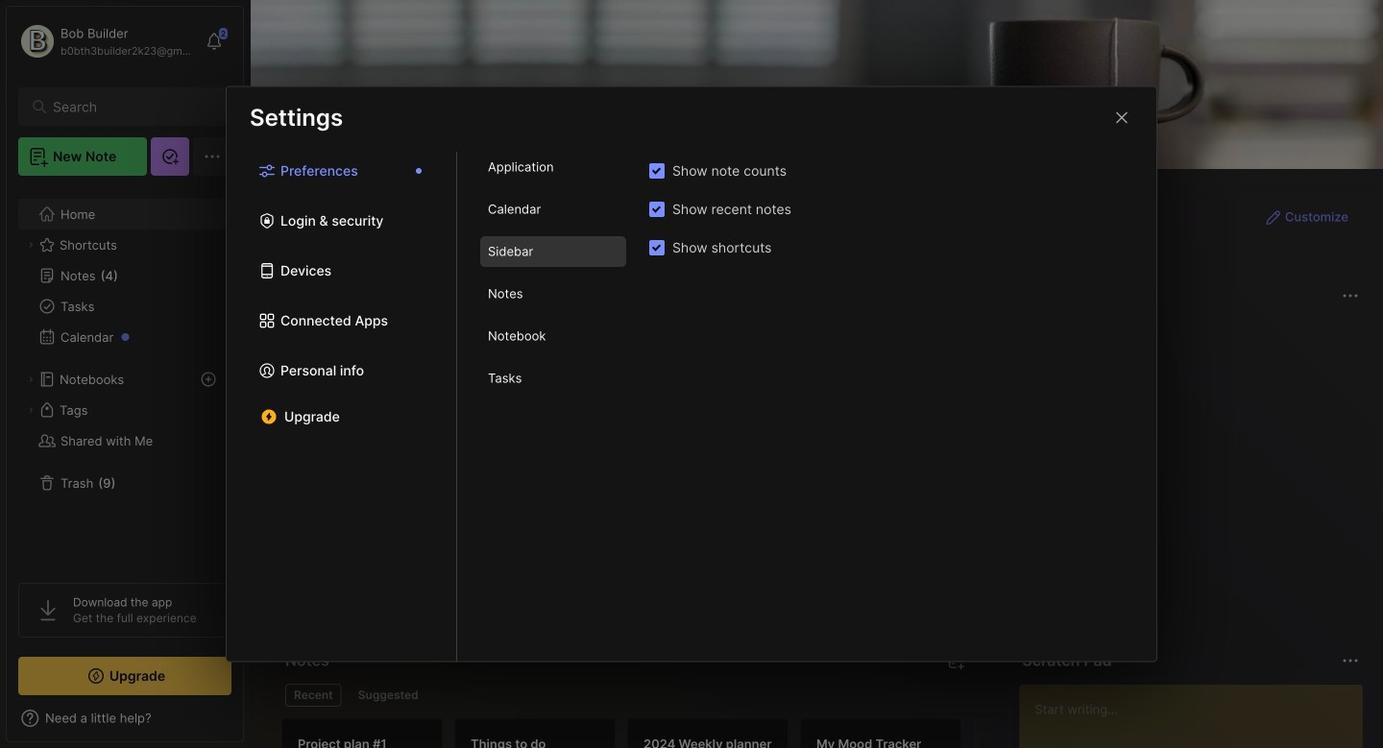 Task type: vqa. For each thing, say whether or not it's contained in the screenshot.
'tab'
yes



Task type: describe. For each thing, give the bounding box(es) containing it.
none search field inside the main element
[[53, 95, 206, 118]]

main element
[[0, 0, 250, 748]]

tree inside the main element
[[7, 187, 243, 566]]



Task type: locate. For each thing, give the bounding box(es) containing it.
close image
[[1110, 106, 1134, 129]]

tree
[[7, 187, 243, 566]]

Start writing… text field
[[1035, 685, 1362, 748]]

None search field
[[53, 95, 206, 118]]

expand notebooks image
[[25, 374, 37, 385]]

expand tags image
[[25, 404, 37, 416]]

Search text field
[[53, 98, 206, 116]]

None checkbox
[[649, 163, 665, 179], [649, 202, 665, 217], [649, 240, 665, 256], [649, 163, 665, 179], [649, 202, 665, 217], [649, 240, 665, 256]]

tab
[[480, 152, 626, 183], [480, 194, 626, 225], [480, 236, 626, 267], [480, 279, 626, 309], [480, 321, 626, 352], [480, 363, 626, 394], [285, 684, 342, 707], [349, 684, 427, 707]]

row group
[[281, 719, 1146, 748]]

tab list
[[227, 152, 457, 661], [457, 152, 649, 661], [285, 684, 988, 707]]



